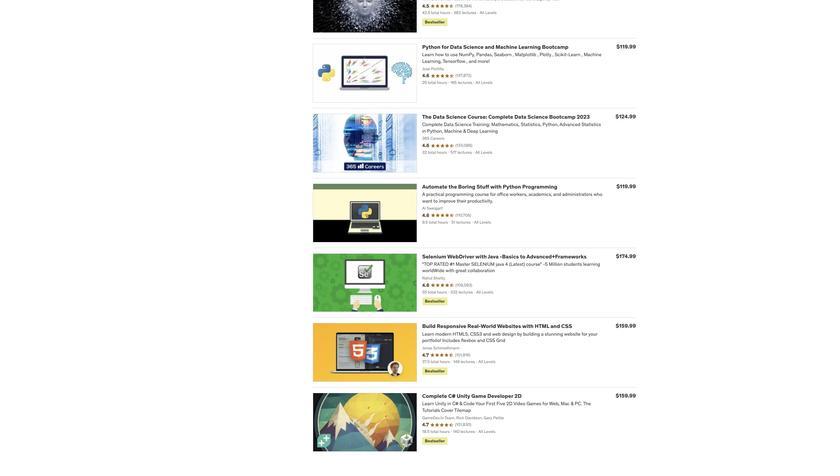 Task type: vqa. For each thing, say whether or not it's contained in the screenshot.
Experience related to User Experience Design Fundamentals
no



Task type: describe. For each thing, give the bounding box(es) containing it.
automate the boring stuff with python programming link
[[422, 184, 558, 190]]

1 horizontal spatial with
[[490, 184, 502, 190]]

build
[[422, 323, 436, 330]]

$159.99 for complete c# unity game developer 2d
[[616, 393, 636, 400]]

1 horizontal spatial data
[[450, 44, 462, 50]]

1 vertical spatial and
[[551, 323, 560, 330]]

2d
[[515, 393, 522, 400]]

complete c# unity game developer 2d
[[422, 393, 522, 400]]

2 horizontal spatial data
[[514, 114, 527, 120]]

0 horizontal spatial data
[[433, 114, 445, 120]]

boring
[[458, 184, 475, 190]]

$124.99
[[616, 113, 636, 120]]

$119.99 for automate the boring stuff with python programming
[[617, 183, 636, 190]]

$159.99 for build responsive real-world websites with html and css
[[616, 323, 636, 330]]

to
[[520, 253, 526, 260]]

2023
[[577, 114, 590, 120]]

for
[[442, 44, 449, 50]]

automate
[[422, 184, 447, 190]]

0 vertical spatial complete
[[488, 114, 513, 120]]

websites
[[497, 323, 521, 330]]

machine
[[496, 44, 517, 50]]

selenium webdriver with java -basics to advanced+frameworks link
[[422, 253, 587, 260]]

c#
[[448, 393, 456, 400]]

complete c# unity game developer 2d link
[[422, 393, 522, 400]]

2 vertical spatial with
[[522, 323, 534, 330]]

python for data science and machine learning bootcamp link
[[422, 44, 569, 50]]

0 horizontal spatial and
[[485, 44, 495, 50]]

html
[[535, 323, 549, 330]]

unity
[[457, 393, 470, 400]]

the
[[422, 114, 432, 120]]

basics
[[502, 253, 519, 260]]

learning
[[519, 44, 541, 50]]

-
[[500, 253, 502, 260]]

0 vertical spatial python
[[422, 44, 441, 50]]

build responsive real-world websites with html and css
[[422, 323, 572, 330]]

python for data science and machine learning bootcamp
[[422, 44, 569, 50]]

the data science course: complete data science bootcamp 2023 link
[[422, 114, 590, 120]]

css
[[561, 323, 572, 330]]



Task type: locate. For each thing, give the bounding box(es) containing it.
$174.99
[[616, 253, 636, 260]]

$119.99 for python for data science and machine learning bootcamp
[[617, 43, 636, 50]]

with left java
[[475, 253, 487, 260]]

bootcamp right learning
[[542, 44, 569, 50]]

1 horizontal spatial and
[[551, 323, 560, 330]]

advanced+frameworks
[[527, 253, 587, 260]]

2 horizontal spatial with
[[522, 323, 534, 330]]

and
[[485, 44, 495, 50], [551, 323, 560, 330]]

developer
[[487, 393, 513, 400]]

0 vertical spatial and
[[485, 44, 495, 50]]

programming
[[522, 184, 558, 190]]

responsive
[[437, 323, 466, 330]]

science
[[463, 44, 484, 50], [446, 114, 466, 120], [528, 114, 548, 120]]

1 horizontal spatial complete
[[488, 114, 513, 120]]

complete
[[488, 114, 513, 120], [422, 393, 447, 400]]

complete left c#
[[422, 393, 447, 400]]

1 vertical spatial complete
[[422, 393, 447, 400]]

1 vertical spatial bootcamp
[[549, 114, 576, 120]]

with left html at bottom
[[522, 323, 534, 330]]

webdriver
[[447, 253, 474, 260]]

bootcamp left 2023
[[549, 114, 576, 120]]

build responsive real-world websites with html and css link
[[422, 323, 572, 330]]

python
[[422, 44, 441, 50], [503, 184, 521, 190]]

1 vertical spatial $119.99
[[617, 183, 636, 190]]

selenium webdriver with java -basics to advanced+frameworks
[[422, 253, 587, 260]]

bootcamp for learning
[[542, 44, 569, 50]]

bootcamp for science
[[549, 114, 576, 120]]

stuff
[[477, 184, 489, 190]]

automate the boring stuff with python programming
[[422, 184, 558, 190]]

$119.99
[[617, 43, 636, 50], [617, 183, 636, 190]]

2 $159.99 from the top
[[616, 393, 636, 400]]

1 $159.99 from the top
[[616, 323, 636, 330]]

0 vertical spatial $159.99
[[616, 323, 636, 330]]

java
[[488, 253, 499, 260]]

with right stuff
[[490, 184, 502, 190]]

$159.99
[[616, 323, 636, 330], [616, 393, 636, 400]]

python left for
[[422, 44, 441, 50]]

real-
[[468, 323, 481, 330]]

1 vertical spatial python
[[503, 184, 521, 190]]

data
[[450, 44, 462, 50], [433, 114, 445, 120], [514, 114, 527, 120]]

and left 'machine'
[[485, 44, 495, 50]]

game
[[471, 393, 486, 400]]

bootcamp
[[542, 44, 569, 50], [549, 114, 576, 120]]

1 vertical spatial with
[[475, 253, 487, 260]]

the data science course: complete data science bootcamp 2023
[[422, 114, 590, 120]]

0 vertical spatial $119.99
[[617, 43, 636, 50]]

course:
[[468, 114, 487, 120]]

1 $119.99 from the top
[[617, 43, 636, 50]]

complete right course:
[[488, 114, 513, 120]]

0 horizontal spatial python
[[422, 44, 441, 50]]

1 vertical spatial $159.99
[[616, 393, 636, 400]]

0 vertical spatial bootcamp
[[542, 44, 569, 50]]

world
[[481, 323, 496, 330]]

python left the programming
[[503, 184, 521, 190]]

the
[[449, 184, 457, 190]]

0 horizontal spatial with
[[475, 253, 487, 260]]

1 horizontal spatial python
[[503, 184, 521, 190]]

with
[[490, 184, 502, 190], [475, 253, 487, 260], [522, 323, 534, 330]]

selenium
[[422, 253, 446, 260]]

0 vertical spatial with
[[490, 184, 502, 190]]

0 horizontal spatial complete
[[422, 393, 447, 400]]

and left css
[[551, 323, 560, 330]]

2 $119.99 from the top
[[617, 183, 636, 190]]



